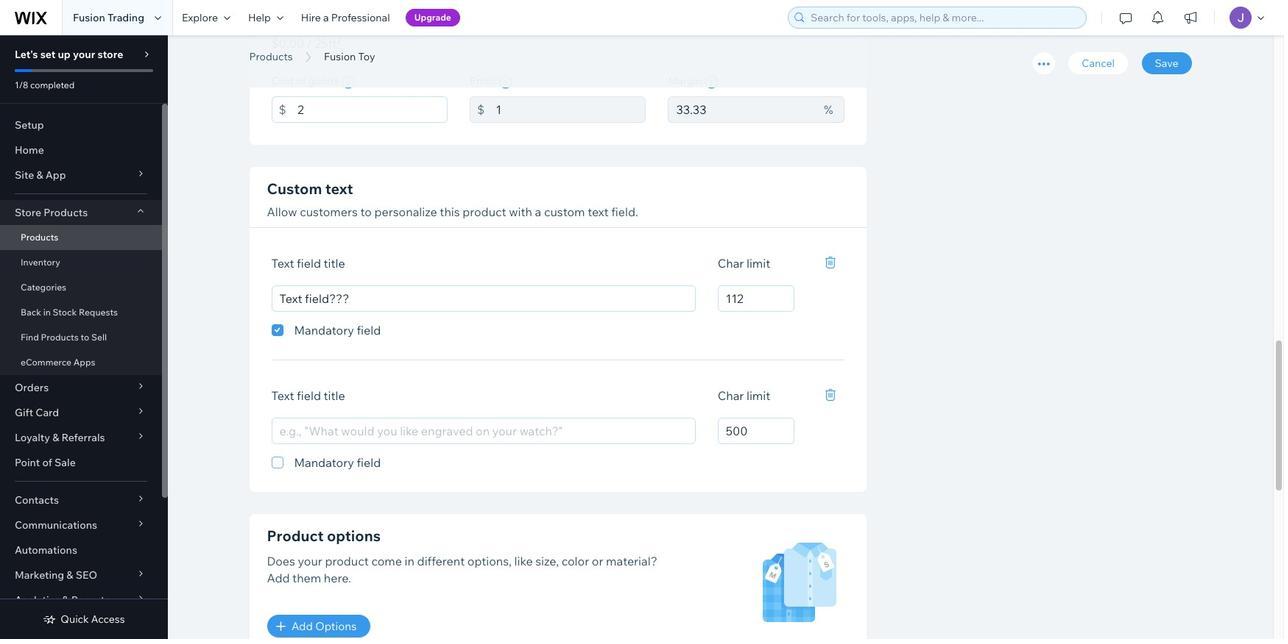 Task type: vqa. For each thing, say whether or not it's contained in the screenshot.
options, at the bottom left of page
yes



Task type: locate. For each thing, give the bounding box(es) containing it.
0 horizontal spatial a
[[323, 11, 329, 24]]

1 horizontal spatial in
[[405, 555, 415, 570]]

& left seo
[[66, 569, 73, 582]]

0 vertical spatial mandatory
[[294, 324, 354, 338]]

0 horizontal spatial of
[[42, 457, 52, 470]]

& for analytics
[[62, 594, 69, 607]]

product options
[[267, 528, 381, 546]]

like
[[514, 555, 533, 570]]

1 char from the top
[[718, 257, 744, 271]]

0 vertical spatial text
[[271, 257, 294, 271]]

1 vertical spatial text field title
[[271, 389, 345, 404]]

marketing & seo button
[[0, 563, 162, 588]]

fusion
[[73, 11, 105, 24], [249, 32, 334, 65], [324, 50, 356, 63]]

1 text from the top
[[271, 257, 294, 271]]

2 delete icon image from the top
[[825, 390, 836, 402]]

a inside custom text allow customers to personalize this product with a custom text field.
[[535, 205, 541, 219]]

plus xs image
[[276, 623, 285, 632]]

0 vertical spatial your
[[73, 48, 95, 61]]

categories link
[[0, 275, 162, 300]]

1 vertical spatial char
[[718, 389, 744, 404]]

0 vertical spatial char limit
[[718, 257, 770, 271]]

limit for e.g., "what would you like engraved on your watch?" text box
[[747, 257, 770, 271]]

char limit
[[718, 257, 770, 271], [718, 389, 770, 404]]

mandatory
[[294, 324, 354, 338], [294, 456, 354, 471]]

& right loyalty
[[52, 431, 59, 445]]

None number field
[[718, 286, 795, 313], [718, 419, 795, 445], [718, 286, 795, 313], [718, 419, 795, 445]]

info tooltip image right goods
[[342, 76, 355, 89]]

1 horizontal spatial your
[[298, 555, 322, 570]]

2 $ from the left
[[477, 102, 485, 117]]

limit for e.g., "what would you like engraved on your watch?" text field
[[747, 389, 770, 404]]

in
[[43, 307, 51, 318], [405, 555, 415, 570]]

1 horizontal spatial product
[[463, 205, 506, 219]]

& inside "dropdown button"
[[52, 431, 59, 445]]

of inside fusion toy form
[[296, 74, 306, 88]]

1 horizontal spatial a
[[535, 205, 541, 219]]

inventory link
[[0, 250, 162, 275]]

delete icon image for e.g., "what would you like engraved on your watch?" text field
[[825, 390, 836, 402]]

1 title from the top
[[324, 257, 345, 271]]

app
[[45, 169, 66, 182]]

0 horizontal spatial in
[[43, 307, 51, 318]]

a
[[323, 11, 329, 24], [535, 205, 541, 219]]

0 vertical spatial text field title
[[271, 257, 345, 271]]

delete icon image
[[825, 257, 836, 269], [825, 390, 836, 402]]

in right come
[[405, 555, 415, 570]]

1 text field title from the top
[[271, 257, 345, 271]]

marketing
[[15, 569, 64, 582]]

info tooltip image
[[342, 76, 355, 89], [499, 76, 512, 89]]

profit
[[470, 74, 496, 88]]

e.g., "What would you like engraved on your watch?" text field
[[271, 286, 696, 313]]

site & app
[[15, 169, 66, 182]]

field
[[297, 257, 321, 271], [357, 324, 381, 338], [297, 389, 321, 404], [357, 456, 381, 471]]

2 char from the top
[[718, 389, 744, 404]]

products right "store"
[[44, 206, 88, 219]]

2 limit from the top
[[747, 389, 770, 404]]

0 horizontal spatial to
[[81, 332, 89, 343]]

of right the cost
[[296, 74, 306, 88]]

analytics
[[15, 594, 60, 607]]

1 vertical spatial char limit
[[718, 389, 770, 404]]

completed
[[30, 80, 75, 91]]

card
[[36, 406, 59, 420]]

2 info tooltip image from the left
[[499, 76, 512, 89]]

2 text field title from the top
[[271, 389, 345, 404]]

categories
[[21, 282, 66, 293]]

None text field
[[297, 97, 448, 123], [496, 97, 646, 123], [668, 97, 817, 123], [297, 97, 448, 123], [496, 97, 646, 123], [668, 97, 817, 123]]

0 horizontal spatial your
[[73, 48, 95, 61]]

1 vertical spatial a
[[535, 205, 541, 219]]

title for e.g., "what would you like engraved on your watch?" text field
[[324, 389, 345, 404]]

1 horizontal spatial to
[[360, 205, 372, 219]]

in right back
[[43, 307, 51, 318]]

products link inside fusion toy form
[[242, 49, 300, 64]]

text field title for e.g., "what would you like engraved on your watch?" text box
[[271, 257, 345, 271]]

info tooltip image
[[705, 76, 718, 89]]

0 vertical spatial a
[[323, 11, 329, 24]]

text up the customers
[[325, 180, 353, 198]]

a right with
[[535, 205, 541, 219]]

1 vertical spatial product
[[325, 555, 369, 570]]

of
[[296, 74, 306, 88], [42, 457, 52, 470]]

1 horizontal spatial info tooltip image
[[499, 76, 512, 89]]

products up the cost
[[249, 50, 293, 63]]

reports
[[71, 594, 110, 607]]

0 horizontal spatial products link
[[0, 225, 162, 250]]

1 horizontal spatial of
[[296, 74, 306, 88]]

char
[[718, 257, 744, 271], [718, 389, 744, 404]]

1 vertical spatial limit
[[747, 389, 770, 404]]

1 vertical spatial in
[[405, 555, 415, 570]]

store
[[97, 48, 123, 61]]

2 mandatory field from the top
[[294, 456, 381, 471]]

0 vertical spatial of
[[296, 74, 306, 88]]

custom
[[544, 205, 585, 219]]

to right the customers
[[360, 205, 372, 219]]

point of sale link
[[0, 451, 162, 476]]

quick access button
[[43, 613, 125, 627]]

1 vertical spatial add
[[291, 620, 313, 634]]

text
[[271, 257, 294, 271], [271, 389, 294, 404]]

loyalty & referrals
[[15, 431, 105, 445]]

products link up the cost
[[242, 49, 300, 64]]

your inside the sidebar element
[[73, 48, 95, 61]]

& right site at the left top of the page
[[36, 169, 43, 182]]

analytics & reports
[[15, 594, 110, 607]]

0 horizontal spatial $
[[279, 102, 286, 117]]

mandatory for e.g., "what would you like engraved on your watch?" text box
[[294, 324, 354, 338]]

1 vertical spatial delete icon image
[[825, 390, 836, 402]]

or
[[592, 555, 603, 570]]

1 vertical spatial title
[[324, 389, 345, 404]]

1 mandatory field from the top
[[294, 324, 381, 338]]

products inside find products to sell link
[[41, 332, 79, 343]]

fusion up goods
[[324, 50, 356, 63]]

custom
[[267, 180, 322, 198]]

1 vertical spatial products link
[[0, 225, 162, 250]]

fusion toy down hire
[[249, 32, 384, 65]]

2 title from the top
[[324, 389, 345, 404]]

options,
[[467, 555, 512, 570]]

in inside the sidebar element
[[43, 307, 51, 318]]

0 vertical spatial text
[[325, 180, 353, 198]]

them
[[292, 571, 321, 586]]

add inside button
[[291, 620, 313, 634]]

1 vertical spatial text
[[271, 389, 294, 404]]

fusion toy form
[[168, 0, 1284, 640]]

& for marketing
[[66, 569, 73, 582]]

size,
[[535, 555, 559, 570]]

& inside "popup button"
[[62, 594, 69, 607]]

product right this
[[463, 205, 506, 219]]

up
[[58, 48, 71, 61]]

setup link
[[0, 113, 162, 138]]

0 vertical spatial title
[[324, 257, 345, 271]]

1 vertical spatial mandatory field
[[294, 456, 381, 471]]

to inside custom text allow customers to personalize this product with a custom text field.
[[360, 205, 372, 219]]

1 mandatory from the top
[[294, 324, 354, 338]]

title
[[324, 257, 345, 271], [324, 389, 345, 404]]

1 horizontal spatial add
[[291, 620, 313, 634]]

/
[[307, 36, 312, 51]]

your right up
[[73, 48, 95, 61]]

requests
[[79, 307, 118, 318]]

of inside the sidebar element
[[42, 457, 52, 470]]

1 vertical spatial to
[[81, 332, 89, 343]]

save
[[1155, 57, 1178, 70]]

communications
[[15, 519, 97, 532]]

products up 'ecommerce apps'
[[41, 332, 79, 343]]

add right 'plus xs' icon at left
[[291, 620, 313, 634]]

0 vertical spatial limit
[[747, 257, 770, 271]]

0 vertical spatial product
[[463, 205, 506, 219]]

hire a professional link
[[292, 0, 399, 35]]

your up "them"
[[298, 555, 322, 570]]

trading
[[107, 11, 144, 24]]

analytics & reports button
[[0, 588, 162, 613]]

1 info tooltip image from the left
[[342, 76, 355, 89]]

1 horizontal spatial products link
[[242, 49, 300, 64]]

limit
[[747, 257, 770, 271], [747, 389, 770, 404]]

text left field.
[[588, 205, 609, 219]]

add down the "does"
[[267, 571, 290, 586]]

info tooltip image right profit
[[499, 76, 512, 89]]

text field title for e.g., "what would you like engraved on your watch?" text field
[[271, 389, 345, 404]]

delete icon image for e.g., "what would you like engraved on your watch?" text box
[[825, 257, 836, 269]]

0 horizontal spatial add
[[267, 571, 290, 586]]

find products to sell link
[[0, 325, 162, 350]]

point
[[15, 457, 40, 470]]

mandatory field for e.g., "what would you like engraved on your watch?" text field
[[294, 456, 381, 471]]

product inside custom text allow customers to personalize this product with a custom text field.
[[463, 205, 506, 219]]

add
[[267, 571, 290, 586], [291, 620, 313, 634]]

1 horizontal spatial $
[[477, 102, 485, 117]]

$ down profit
[[477, 102, 485, 117]]

your inside the does your product come in different options, like size, color or material? add them here.
[[298, 555, 322, 570]]

1 delete icon image from the top
[[825, 257, 836, 269]]

0 vertical spatial char
[[718, 257, 744, 271]]

a right hire
[[323, 11, 329, 24]]

& inside popup button
[[66, 569, 73, 582]]

0 vertical spatial in
[[43, 307, 51, 318]]

fusion up the cost
[[249, 32, 334, 65]]

product up here.
[[325, 555, 369, 570]]

& up quick
[[62, 594, 69, 607]]

info tooltip image for profit
[[499, 76, 512, 89]]

to left sell in the left of the page
[[81, 332, 89, 343]]

marketing & seo
[[15, 569, 97, 582]]

professional
[[331, 11, 390, 24]]

& for site
[[36, 169, 43, 182]]

products link down store products on the left
[[0, 225, 162, 250]]

add inside the does your product come in different options, like size, color or material? add them here.
[[267, 571, 290, 586]]

product
[[463, 205, 506, 219], [325, 555, 369, 570]]

upgrade button
[[405, 9, 460, 27]]

$ down the cost
[[279, 102, 286, 117]]

1 char limit from the top
[[718, 257, 770, 271]]

2 char limit from the top
[[718, 389, 770, 404]]

field.
[[611, 205, 638, 219]]

1 vertical spatial your
[[298, 555, 322, 570]]

1 vertical spatial of
[[42, 457, 52, 470]]

char for e.g., "what would you like engraved on your watch?" text box
[[718, 257, 744, 271]]

of for goods
[[296, 74, 306, 88]]

text field title
[[271, 257, 345, 271], [271, 389, 345, 404]]

products
[[249, 50, 293, 63], [44, 206, 88, 219], [21, 232, 58, 243], [41, 332, 79, 343]]

& inside 'dropdown button'
[[36, 169, 43, 182]]

your
[[73, 48, 95, 61], [298, 555, 322, 570]]

1 vertical spatial text
[[588, 205, 609, 219]]

goods
[[308, 74, 339, 88]]

char for e.g., "what would you like engraved on your watch?" text field
[[718, 389, 744, 404]]

0 vertical spatial mandatory field
[[294, 324, 381, 338]]

products inside 'store products' dropdown button
[[44, 206, 88, 219]]

options
[[315, 620, 357, 634]]

0 horizontal spatial product
[[325, 555, 369, 570]]

of left sale
[[42, 457, 52, 470]]

e.g., "What would you like engraved on your watch?" text field
[[271, 419, 696, 445]]

custom text allow customers to personalize this product with a custom text field.
[[267, 180, 638, 219]]

0 vertical spatial delete icon image
[[825, 257, 836, 269]]

fusion toy up goods
[[324, 50, 375, 63]]

1 limit from the top
[[747, 257, 770, 271]]

products link
[[242, 49, 300, 64], [0, 225, 162, 250]]

0 vertical spatial add
[[267, 571, 290, 586]]

2 text from the top
[[271, 389, 294, 404]]

0 vertical spatial to
[[360, 205, 372, 219]]

does
[[267, 555, 295, 570]]

0 horizontal spatial info tooltip image
[[342, 76, 355, 89]]

0 vertical spatial products link
[[242, 49, 300, 64]]

1 vertical spatial mandatory
[[294, 456, 354, 471]]

customers
[[300, 205, 358, 219]]

2 mandatory from the top
[[294, 456, 354, 471]]

& for loyalty
[[52, 431, 59, 445]]



Task type: describe. For each thing, give the bounding box(es) containing it.
gift card button
[[0, 401, 162, 426]]

hire a professional
[[301, 11, 390, 24]]

product
[[267, 528, 324, 546]]

site & app button
[[0, 163, 162, 188]]

setup
[[15, 119, 44, 132]]

help
[[248, 11, 271, 24]]

sell
[[91, 332, 107, 343]]

does your product come in different options, like size, color or material? add them here.
[[267, 555, 657, 586]]

gift
[[15, 406, 33, 420]]

title for e.g., "what would you like engraved on your watch?" text box
[[324, 257, 345, 271]]

sale
[[54, 457, 76, 470]]

back
[[21, 307, 41, 318]]

1/8
[[15, 80, 28, 91]]

let's set up your store
[[15, 48, 123, 61]]

cost
[[271, 74, 294, 88]]

in inside the does your product come in different options, like size, color or material? add them here.
[[405, 555, 415, 570]]

save button
[[1142, 52, 1192, 74]]

products up inventory
[[21, 232, 58, 243]]

store products button
[[0, 200, 162, 225]]

text for e.g., "what would you like engraved on your watch?" text box
[[271, 257, 294, 271]]

personalize
[[374, 205, 437, 219]]

point of sale
[[15, 457, 76, 470]]

orders button
[[0, 376, 162, 401]]

$0.00 / 25ft²
[[271, 36, 342, 51]]

char limit for e.g., "what would you like engraved on your watch?" text field
[[718, 389, 770, 404]]

mandatory field for e.g., "what would you like engraved on your watch?" text box
[[294, 324, 381, 338]]

referrals
[[61, 431, 105, 445]]

quick
[[61, 613, 89, 627]]

color
[[562, 555, 589, 570]]

1 horizontal spatial text
[[588, 205, 609, 219]]

fusion trading
[[73, 11, 144, 24]]

mandatory for e.g., "what would you like engraved on your watch?" text field
[[294, 456, 354, 471]]

explore
[[182, 11, 218, 24]]

sidebar element
[[0, 35, 168, 640]]

home
[[15, 144, 44, 157]]

home link
[[0, 138, 162, 163]]

loyalty & referrals button
[[0, 426, 162, 451]]

hire
[[301, 11, 321, 24]]

contacts
[[15, 494, 59, 507]]

options
[[327, 528, 381, 546]]

add options
[[291, 620, 357, 634]]

text for e.g., "what would you like engraved on your watch?" text field
[[271, 389, 294, 404]]

here.
[[324, 571, 351, 586]]

0 horizontal spatial text
[[325, 180, 353, 198]]

find
[[21, 332, 39, 343]]

cancel
[[1082, 57, 1115, 70]]

add options button
[[267, 616, 370, 639]]

quick access
[[61, 613, 125, 627]]

let's
[[15, 48, 38, 61]]

to inside the sidebar element
[[81, 332, 89, 343]]

find products to sell
[[21, 332, 107, 343]]

come
[[371, 555, 402, 570]]

allow
[[267, 205, 297, 219]]

margin
[[668, 74, 702, 88]]

material?
[[606, 555, 657, 570]]

product inside the does your product come in different options, like size, color or material? add them here.
[[325, 555, 369, 570]]

$0.00
[[271, 36, 304, 51]]

1 $ from the left
[[279, 102, 286, 117]]

1/8 completed
[[15, 80, 75, 91]]

ecommerce
[[21, 357, 71, 368]]

Search for tools, apps, help & more... field
[[806, 7, 1082, 28]]

char limit for e.g., "what would you like engraved on your watch?" text box
[[718, 257, 770, 271]]

different
[[417, 555, 465, 570]]

info tooltip image for cost of goods
[[342, 76, 355, 89]]

seo
[[76, 569, 97, 582]]

inventory
[[21, 257, 60, 268]]

automations
[[15, 544, 77, 557]]

loyalty
[[15, 431, 50, 445]]

ecommerce apps link
[[0, 350, 162, 376]]

with
[[509, 205, 532, 219]]

communications button
[[0, 513, 162, 538]]

of for sale
[[42, 457, 52, 470]]

store products
[[15, 206, 88, 219]]

25ft²
[[315, 36, 342, 51]]

access
[[91, 613, 125, 627]]

back in stock requests link
[[0, 300, 162, 325]]

products inside fusion toy form
[[249, 50, 293, 63]]

this
[[440, 205, 460, 219]]

apps
[[73, 357, 95, 368]]

fusion left trading on the top
[[73, 11, 105, 24]]

%
[[824, 102, 833, 117]]

ecommerce apps
[[21, 357, 95, 368]]

cancel button
[[1069, 52, 1128, 74]]

cost of goods
[[271, 74, 339, 88]]

stock
[[53, 307, 77, 318]]

contacts button
[[0, 488, 162, 513]]

site
[[15, 169, 34, 182]]

help button
[[239, 0, 292, 35]]



